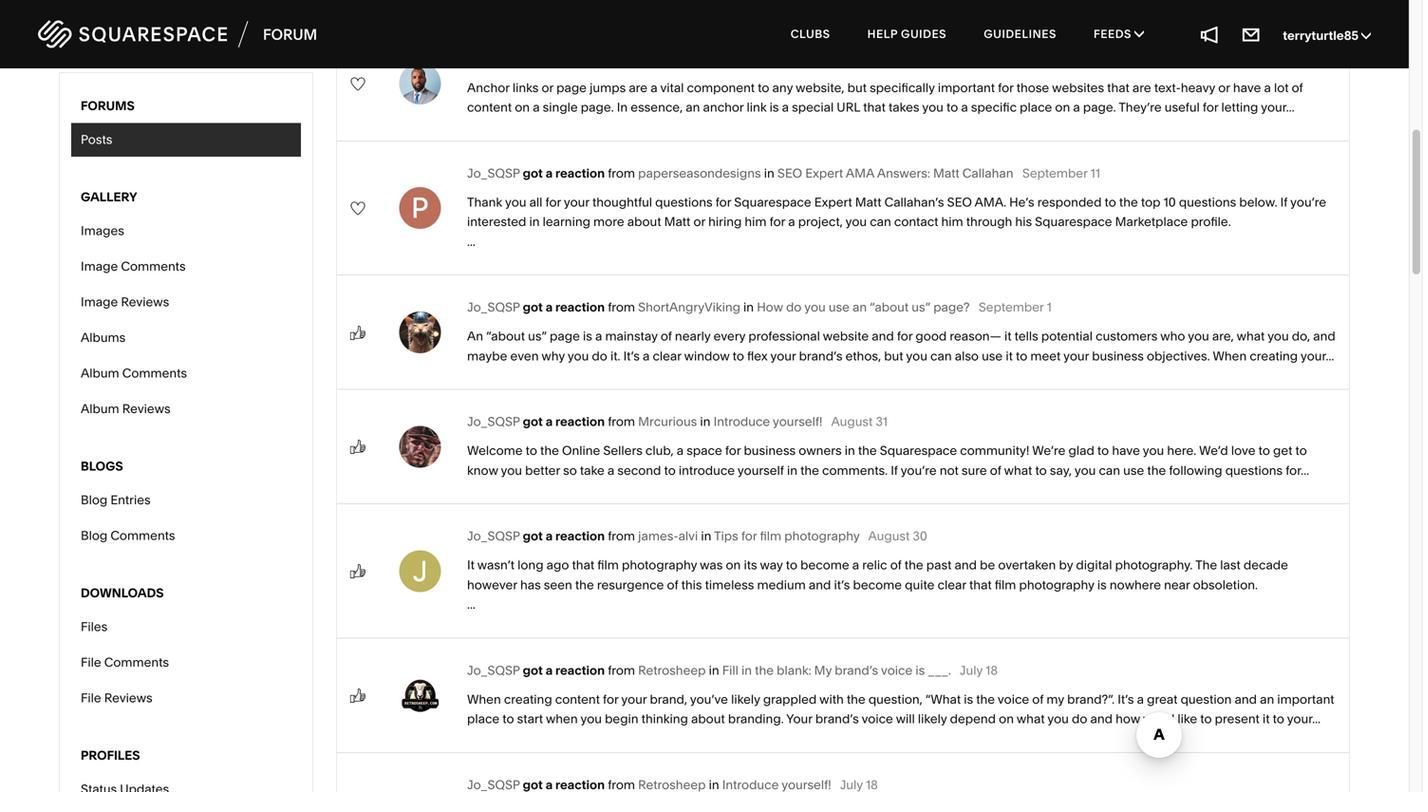 Task type: describe. For each thing, give the bounding box(es) containing it.
jo_sqsp link for jo_sqsp got a reaction from james-alvi in tips for film photography august 30
[[467, 529, 520, 544]]

image for image reviews
[[81, 295, 118, 310]]

10
[[1164, 195, 1177, 210]]

like
[[1178, 712, 1198, 727]]

website,
[[796, 80, 845, 95]]

better
[[525, 463, 560, 478]]

your down potential
[[1064, 349, 1090, 364]]

medium
[[758, 577, 806, 593]]

help
[[868, 27, 898, 41]]

seo inside thank you all for your thoughtful questions for squarespace expert matt callahan's seo ama. he's responded to the top 10 questions below. if you're interested in learning more about matt or hiring him for a project, you can contact him through his squarespace marketplace profile. ...
[[948, 195, 973, 210]]

they're
[[1119, 100, 1162, 115]]

special
[[792, 100, 834, 115]]

questions inside welcome to the online sellers club, a space for business owners in the squarespace community! we're glad to have you here. we'd love to get to know you better so take a second to introduce yourself in the comments. if you're not sure of what to say, you can use the following questions for...
[[1226, 463, 1284, 478]]

to left say,
[[1036, 463, 1048, 478]]

expert inside thank you all for your thoughtful questions for squarespace expert matt callahan's seo ama. he's responded to the top 10 questions below. if you're interested in learning more about matt or hiring him for a project, you can contact him through his squarespace marketplace profile. ...
[[815, 195, 853, 210]]

0 vertical spatial photography
[[785, 529, 860, 544]]

creating inside when creating content for your brand, you've likely grappled with the question, "what is the voice of my brand?". it's a great question and an important place to start when you begin thinking about branding. your brand's voice will likely depend on what you do and how you'd like to present it to your...
[[504, 692, 553, 707]]

1 vertical spatial voice
[[998, 692, 1030, 707]]

album comments link
[[71, 357, 301, 390]]

reviews for file reviews
[[104, 691, 153, 706]]

shortangryviking
[[639, 300, 741, 315]]

jo_sqsp link for jo_sqsp got a reaction from shortangryviking in how do you use an "about us" page? september 1
[[467, 300, 520, 315]]

the left blank:
[[755, 663, 774, 678]]

1 vertical spatial become
[[854, 577, 903, 593]]

in right fill
[[742, 663, 752, 678]]

jo_sqsp got a reaction from james-alvi in tips for film photography august 30
[[467, 529, 928, 544]]

to right like
[[1201, 712, 1213, 727]]

content inside when creating content for your brand, you've likely grappled with the question, "what is the voice of my brand?". it's a great question and an important place to start when you begin thinking about branding. your brand's voice will likely depend on what you do and how you'd like to present it to your...
[[556, 692, 600, 707]]

you down glad
[[1075, 463, 1097, 478]]

page for single
[[557, 80, 587, 95]]

0 vertical spatial likely
[[732, 692, 761, 707]]

and up ethos,
[[872, 329, 895, 344]]

reaction for retrosheep
[[556, 663, 605, 678]]

a inside when creating content for your brand, you've likely grappled with the question, "what is the voice of my brand?". it's a great question and an important place to start when you begin thinking about branding. your brand's voice will likely depend on what you do and how you'd like to present it to your...
[[1138, 692, 1145, 707]]

a left mainstay
[[596, 329, 603, 344]]

yourself!
[[773, 414, 823, 430]]

place inside anchor links or page jumps are a vital component to any website, but specifically important for those websites that are text-heavy or have a lot of content on a single page. in essence, an anchor link is a special url that takes you to a specific place on a page. they're useful for letting your...
[[1020, 100, 1053, 115]]

fill
[[723, 663, 739, 678]]

2 him from the left
[[942, 214, 964, 230]]

question,
[[869, 692, 923, 707]]

take
[[580, 463, 605, 478]]

in up "space"
[[701, 414, 711, 430]]

responded
[[1038, 195, 1102, 210]]

2 horizontal spatial or
[[1219, 80, 1231, 95]]

you left do,
[[1268, 329, 1290, 344]]

when inside an "about us" page is a mainstay of nearly every professional website and for good reason— it tells potential customers who you are, what you do, and maybe even why you do it. it's a clear window to flex your brand's ethos, but you can also use it to meet your business objectives. when creating your...
[[1214, 349, 1248, 364]]

to left start
[[503, 712, 514, 727]]

0 vertical spatial expert
[[806, 166, 844, 181]]

introduce
[[679, 463, 735, 478]]

to down club, on the bottom left
[[664, 463, 676, 478]]

a down mainstay
[[643, 349, 650, 364]]

we'd
[[1200, 443, 1229, 458]]

2 vertical spatial matt
[[665, 214, 691, 230]]

2 horizontal spatial film
[[995, 577, 1017, 593]]

is inside anchor links or page jumps are a vital component to any website, but specifically important for those websites that are text-heavy or have a lot of content on a single page. in essence, an anchor link is a special url that takes you to a specific place on a page. they're useful for letting your...
[[770, 100, 779, 115]]

for inside welcome to the online sellers club, a space for business owners in the squarespace community! we're glad to have you here. we'd love to get to know you better so take a second to introduce yourself in the comments. if you're not sure of what to say, you can use the following questions for...
[[726, 443, 741, 458]]

blog entries
[[81, 493, 151, 508]]

mrcurious image
[[399, 426, 441, 468]]

business inside an "about us" page is a mainstay of nearly every professional website and for good reason— it tells potential customers who you are, what you do, and maybe even why you do it. it's a clear window to flex your brand's ethos, but you can also use it to meet your business objectives. when creating your...
[[1093, 349, 1145, 364]]

your... for lot
[[1262, 100, 1295, 115]]

for left project,
[[770, 214, 786, 230]]

0 vertical spatial squarespace
[[735, 195, 812, 210]]

url
[[837, 100, 861, 115]]

___.
[[928, 663, 952, 678]]

to left any
[[758, 80, 770, 95]]

blog entries link
[[71, 484, 301, 517]]

a up when at the bottom
[[546, 663, 553, 678]]

reaction for james-
[[556, 529, 605, 544]]

know
[[467, 463, 498, 478]]

file comments
[[81, 655, 169, 670]]

of inside welcome to the online sellers club, a space for business owners in the squarespace community! we're glad to have you here. we'd love to get to know you better so take a second to introduce yourself in the comments. if you're not sure of what to say, you can use the following questions for...
[[991, 463, 1002, 478]]

from for mrcurious
[[608, 414, 636, 430]]

1 vertical spatial brand's
[[835, 663, 879, 678]]

from for james-alvi
[[608, 529, 636, 544]]

creating inside an "about us" page is a mainstay of nearly every professional website and for good reason— it tells potential customers who you are, what you do, and maybe even why you do it. it's a clear window to flex your brand's ethos, but you can also use it to meet your business objectives. when creating your...
[[1250, 349, 1299, 364]]

but inside an "about us" page is a mainstay of nearly every professional website and for good reason— it tells potential customers who you are, what you do, and maybe even why you do it. it's a clear window to flex your brand's ethos, but you can also use it to meet your business objectives. when creating your...
[[885, 349, 904, 364]]

you down good
[[907, 349, 928, 364]]

we're
[[1033, 443, 1066, 458]]

branding.
[[728, 712, 784, 727]]

from for paperseasondesigns
[[608, 166, 636, 181]]

thinking
[[642, 712, 689, 727]]

is left ___.
[[916, 663, 926, 678]]

2 horizontal spatial photography
[[1020, 577, 1095, 593]]

1 vertical spatial it
[[1006, 349, 1013, 364]]

to down tells at the top of the page
[[1016, 349, 1028, 364]]

got for jo_sqsp got a reaction from james-alvi in tips for film photography august 30
[[523, 529, 543, 544]]

file reviews
[[81, 691, 153, 706]]

ago
[[547, 558, 569, 573]]

2 page. from the left
[[1084, 100, 1117, 115]]

your... for do,
[[1301, 349, 1335, 364]]

if inside welcome to the online sellers club, a space for business owners in the squarespace community! we're glad to have you here. we'd love to get to know you better so take a second to introduce yourself in the comments. if you're not sure of what to say, you can use the following questions for...
[[891, 463, 899, 478]]

1 vertical spatial photography
[[622, 558, 698, 573]]

that right ago
[[572, 558, 595, 573]]

paperseasondesigns
[[639, 166, 762, 181]]

digital
[[1077, 558, 1113, 573]]

clubs link
[[774, 9, 848, 59]]

a up better
[[546, 414, 553, 430]]

hiring
[[709, 214, 742, 230]]

to up better
[[526, 443, 538, 458]]

file comments link
[[71, 646, 301, 680]]

last
[[1221, 558, 1241, 573]]

it's inside an "about us" page is a mainstay of nearly every professional website and for good reason— it tells potential customers who you are, what you do, and maybe even why you do it. it's a clear window to flex your brand's ethos, but you can also use it to meet your business objectives. when creating your...
[[624, 349, 640, 364]]

clear inside it wasn't long ago that film photography was on its way to become a relic of the past and be overtaken by digital photography. the last decade however has seen the resurgence of this timeless medium and it's become quite clear that film photography is nowhere near obsoletion. ...
[[938, 577, 967, 593]]

can inside welcome to the online sellers club, a space for business owners in the squarespace community! we're glad to have you here. we'd love to get to know you better so take a second to introduce yourself in the comments. if you're not sure of what to say, you can use the following questions for...
[[1100, 463, 1121, 478]]

what inside welcome to the online sellers club, a space for business owners in the squarespace community! we're glad to have you here. we'd love to get to know you better so take a second to introduce yourself in the comments. if you're not sure of what to say, you can use the following questions for...
[[1005, 463, 1033, 478]]

to right glad
[[1098, 443, 1110, 458]]

0 horizontal spatial or
[[542, 80, 554, 95]]

"about inside an "about us" page is a mainstay of nearly every professional website and for good reason— it tells potential customers who you are, what you do, and maybe even why you do it. it's a clear window to flex your brand's ethos, but you can also use it to meet your business objectives. when creating your...
[[487, 329, 525, 344]]

that up they're
[[1108, 80, 1130, 95]]

you're inside welcome to the online sellers club, a space for business owners in the squarespace community! we're glad to have you here. we'd love to get to know you better so take a second to introduce yourself in the comments. if you're not sure of what to say, you can use the following questions for...
[[901, 463, 937, 478]]

and right do,
[[1314, 329, 1336, 344]]

you left the are,
[[1189, 329, 1210, 344]]

... inside it wasn't long ago that film photography was on its way to become a relic of the past and be overtaken by digital photography. the last decade however has seen the resurgence of this timeless medium and it's become quite clear that film photography is nowhere near obsoletion. ...
[[467, 597, 476, 612]]

content inside anchor links or page jumps are a vital component to any website, but specifically important for those websites that are text-heavy or have a lot of content on a single page. in essence, an anchor link is a special url that takes you to a specific place on a page. they're useful for letting your...
[[467, 100, 512, 115]]

for...
[[1286, 463, 1310, 478]]

the down owners
[[801, 463, 820, 478]]

paperseasondesigns image
[[399, 187, 441, 229]]

online
[[562, 443, 601, 458]]

1 horizontal spatial us"
[[912, 300, 931, 315]]

tips for film photography link
[[714, 529, 860, 544]]

1 vertical spatial an
[[853, 300, 867, 315]]

gallery
[[81, 190, 137, 205]]

and up present
[[1235, 692, 1258, 707]]

place inside when creating content for your brand, you've likely grappled with the question, "what is the voice of my brand?". it's a great question and an important place to start when you begin thinking about branding. your brand's voice will likely depend on what you do and how you'd like to present it to your...
[[467, 712, 500, 727]]

a up why
[[546, 300, 553, 315]]

on down websites
[[1056, 100, 1071, 115]]

you left here.
[[1143, 443, 1165, 458]]

sure
[[962, 463, 988, 478]]

specifically
[[870, 80, 935, 95]]

for up specific
[[999, 80, 1014, 95]]

comments for image comments
[[121, 259, 186, 274]]

got for jo_sqsp got a reaction from paperseasondesigns in seo expert ama answers: matt callahan september 11
[[523, 166, 543, 181]]

get
[[1274, 443, 1293, 458]]

community!
[[961, 443, 1030, 458]]

introduce yourself! link
[[714, 414, 823, 430]]

the right with on the right of the page
[[847, 692, 866, 707]]

1 vertical spatial august
[[869, 529, 910, 544]]

anchor
[[703, 100, 744, 115]]

if inside thank you all for your thoughtful questions for squarespace expert matt callahan's seo ama. he's responded to the top 10 questions below. if you're interested in learning more about matt or hiring him for a project, you can contact him through his squarespace marketplace profile. ...
[[1281, 195, 1288, 210]]

30
[[913, 529, 928, 544]]

learning
[[543, 214, 591, 230]]

meet
[[1031, 349, 1061, 364]]

how do you use an "about us" page? link
[[757, 300, 970, 315]]

entries
[[111, 493, 151, 508]]

a left specific
[[962, 100, 969, 115]]

questions up 'profile.'
[[1180, 195, 1237, 210]]

jo_sqsp got a reaction from paperseasondesigns in seo expert ama answers: matt callahan september 11
[[467, 166, 1101, 181]]

m saleck image
[[399, 63, 441, 105]]

welcome
[[467, 443, 523, 458]]

websites
[[1053, 80, 1105, 95]]

have inside anchor links or page jumps are a vital component to any website, but specifically important for those websites that are text-heavy or have a lot of content on a single page. in essence, an anchor link is a special url that takes you to a specific place on a page. they're useful for letting your...
[[1234, 80, 1262, 95]]

to left get
[[1259, 443, 1271, 458]]

contact
[[895, 214, 939, 230]]

a inside it wasn't long ago that film photography was on its way to become a relic of the past and be overtaken by digital photography. the last decade however has seen the resurgence of this timeless medium and it's become quite clear that film photography is nowhere near obsoletion. ...
[[853, 558, 860, 573]]

ama.
[[975, 195, 1007, 210]]

james-alvi link
[[639, 529, 698, 544]]

james-
[[639, 529, 679, 544]]

reviews for image reviews
[[121, 295, 169, 310]]

can inside thank you all for your thoughtful questions for squarespace expert matt callahan's seo ama. he's responded to the top 10 questions below. if you're interested in learning more about matt or hiring him for a project, you can contact him through his squarespace marketplace profile. ...
[[870, 214, 892, 230]]

nowhere
[[1110, 577, 1162, 593]]

the left following
[[1148, 463, 1167, 478]]

also
[[955, 349, 979, 364]]

image comments
[[81, 259, 186, 274]]

to right present
[[1274, 712, 1285, 727]]

file reviews link
[[71, 682, 301, 715]]

potential
[[1042, 329, 1093, 344]]

caret down image
[[1135, 28, 1145, 39]]

brand's inside when creating content for your brand, you've likely grappled with the question, "what is the voice of my brand?". it's a great question and an important place to start when you begin thinking about branding. your brand's voice will likely depend on what you do and how you'd like to present it to your...
[[816, 712, 859, 727]]

the right 'seen'
[[576, 577, 594, 593]]

from for retrosheep
[[608, 663, 636, 678]]

yourself
[[738, 463, 785, 478]]

to left specific
[[947, 100, 959, 115]]

important inside when creating content for your brand, you've likely grappled with the question, "what is the voice of my brand?". it's a great question and an important place to start when you begin thinking about branding. your brand's voice will likely depend on what you do and how you'd like to present it to your...
[[1278, 692, 1335, 707]]

the up depend
[[977, 692, 996, 707]]

0 vertical spatial august
[[832, 414, 873, 430]]

have inside welcome to the online sellers club, a space for business owners in the squarespace community! we're glad to have you here. we'd love to get to know you better so take a second to introduce yourself in the comments. if you're not sure of what to say, you can use the following questions for...
[[1113, 443, 1141, 458]]

2 horizontal spatial matt
[[934, 166, 960, 181]]

caret down image
[[1362, 29, 1372, 42]]

blog for blog comments
[[81, 528, 108, 543]]

use inside welcome to the online sellers club, a space for business owners in the squarespace community! we're glad to have you here. we'd love to get to know you better so take a second to introduce yourself in the comments. if you're not sure of what to say, you can use the following questions for...
[[1124, 463, 1145, 478]]

for right the all
[[546, 195, 561, 210]]

posts link
[[71, 123, 301, 157]]

you right why
[[568, 349, 589, 364]]

a down websites
[[1074, 100, 1081, 115]]

on down links
[[515, 100, 530, 115]]

albums link
[[71, 321, 301, 355]]

your
[[787, 712, 813, 727]]

retrosheep
[[639, 663, 706, 678]]

jo_sqsp link for jo_sqsp got a reaction from paperseasondesigns in seo expert ama answers: matt callahan september 11
[[467, 166, 520, 181]]

was
[[700, 558, 723, 573]]

your... inside when creating content for your brand, you've likely grappled with the question, "what is the voice of my brand?". it's a great question and an important place to start when you begin thinking about branding. your brand's voice will likely depend on what you do and how you'd like to present it to your...
[[1288, 712, 1322, 727]]

you down welcome
[[501, 463, 522, 478]]

squarespace inside welcome to the online sellers club, a space for business owners in the squarespace community! we're glad to have you here. we'd love to get to know you better so take a second to introduce yourself in the comments. if you're not sure of what to say, you can use the following questions for...
[[880, 443, 958, 458]]

feeds link
[[1077, 9, 1162, 59]]

1 vertical spatial film
[[598, 558, 619, 573]]

for down heavy
[[1203, 100, 1219, 115]]

a left lot
[[1265, 80, 1272, 95]]

you up professional
[[805, 300, 826, 315]]

a down any
[[782, 100, 789, 115]]

the up comments. on the bottom of the page
[[859, 443, 877, 458]]

brand's inside an "about us" page is a mainstay of nearly every professional website and for good reason— it tells potential customers who you are, what you do, and maybe even why you do it. it's a clear window to flex your brand's ethos, but you can also use it to meet your business objectives. when creating your...
[[799, 349, 843, 364]]

2 vertical spatial voice
[[862, 712, 894, 727]]

questions down 'paperseasondesigns'
[[656, 195, 713, 210]]

you inside anchor links or page jumps are a vital component to any website, but specifically important for those websites that are text-heavy or have a lot of content on a single page. in essence, an anchor link is a special url that takes you to a specific place on a page. they're useful for letting your...
[[923, 100, 944, 115]]

my
[[1047, 692, 1065, 707]]

posts
[[81, 132, 112, 147]]

the up quite
[[905, 558, 924, 573]]

a left vital
[[651, 80, 658, 95]]

callahan
[[963, 166, 1014, 181]]

interested
[[467, 214, 527, 230]]

that down be
[[970, 577, 992, 593]]

takes
[[889, 100, 920, 115]]

a right take
[[608, 463, 615, 478]]

and left it's
[[809, 577, 832, 593]]

reaction for shortangryviking
[[556, 300, 605, 315]]

wasn't
[[478, 558, 515, 573]]

do inside when creating content for your brand, you've likely grappled with the question, "what is the voice of my brand?". it's a great question and an important place to start when you begin thinking about branding. your brand's voice will likely depend on what you do and how you'd like to present it to your...
[[1072, 712, 1088, 727]]

0 vertical spatial september
[[1023, 166, 1088, 181]]

he's
[[1010, 195, 1035, 210]]

1 horizontal spatial likely
[[919, 712, 948, 727]]

text-
[[1155, 80, 1182, 95]]

file for file comments
[[81, 655, 101, 670]]

notifications image
[[1200, 24, 1221, 45]]

callahan's
[[885, 195, 945, 210]]

introduce
[[714, 414, 771, 430]]

help guides
[[868, 27, 947, 41]]

the inside thank you all for your thoughtful questions for squarespace expert matt callahan's seo ama. he's responded to the top 10 questions below. if you're interested in learning more about matt or hiring him for a project, you can contact him through his squarespace marketplace profile. ...
[[1120, 195, 1139, 210]]

shortangryviking image
[[399, 312, 441, 353]]

jo_sqsp for jo_sqsp got a reaction from shortangryviking in how do you use an "about us" page? september 1
[[467, 300, 520, 315]]

a up ago
[[546, 529, 553, 544]]

what inside an "about us" page is a mainstay of nearly every professional website and for good reason— it tells potential customers who you are, what you do, and maybe even why you do it. it's a clear window to flex your brand's ethos, but you can also use it to meet your business objectives. when creating your...
[[1237, 329, 1266, 344]]

0 horizontal spatial become
[[801, 558, 850, 573]]

album reviews link
[[71, 392, 301, 426]]

to left flex
[[733, 349, 745, 364]]

it's
[[835, 577, 851, 593]]

in left how
[[744, 300, 754, 315]]

in left fill
[[709, 663, 720, 678]]

you right project,
[[846, 214, 867, 230]]

in up comments. on the bottom of the page
[[845, 443, 856, 458]]

a right club, on the bottom left
[[677, 443, 684, 458]]

reason—
[[950, 329, 1002, 344]]

an "about us" page is a mainstay of nearly every professional website and for good reason— it tells potential customers who you are, what you do, and maybe even why you do it. it's a clear window to flex your brand's ethos, but you can also use it to meet your business objectives. when creating your...
[[467, 329, 1336, 364]]

a down links
[[533, 100, 540, 115]]

about inside when creating content for your brand, you've likely grappled with the question, "what is the voice of my brand?". it's a great question and an important place to start when you begin thinking about branding. your brand's voice will likely depend on what you do and how you'd like to present it to your...
[[692, 712, 726, 727]]

a up learning
[[546, 166, 553, 181]]

0 vertical spatial it
[[1005, 329, 1012, 344]]

overtaken
[[999, 558, 1057, 573]]

0 vertical spatial "about
[[870, 300, 909, 315]]



Task type: vqa. For each thing, say whether or not it's contained in the screenshot.
the bottom "USE"
yes



Task type: locate. For each thing, give the bounding box(es) containing it.
0 horizontal spatial content
[[467, 100, 512, 115]]

1 vertical spatial business
[[744, 443, 796, 458]]

photography.
[[1116, 558, 1194, 573]]

about inside thank you all for your thoughtful questions for squarespace expert matt callahan's seo ama. he's responded to the top 10 questions below. if you're interested in learning more about matt or hiring him for a project, you can contact him through his squarespace marketplace profile. ...
[[628, 214, 662, 230]]

downloads
[[81, 586, 164, 601]]

past
[[927, 558, 952, 573]]

images
[[81, 223, 124, 238]]

1 horizontal spatial or
[[694, 214, 706, 230]]

that right url
[[864, 100, 886, 115]]

page inside anchor links or page jumps are a vital component to any website, but specifically important for those websites that are text-heavy or have a lot of content on a single page. in essence, an anchor link is a special url that takes you to a specific place on a page. they're useful for letting your...
[[557, 80, 587, 95]]

love image
[[349, 75, 368, 94], [349, 199, 368, 218]]

or up letting
[[1219, 80, 1231, 95]]

1 vertical spatial it's
[[1118, 692, 1135, 707]]

voice down question,
[[862, 712, 894, 727]]

1 horizontal spatial him
[[942, 214, 964, 230]]

for right tips
[[742, 529, 757, 544]]

1 horizontal spatial about
[[692, 712, 726, 727]]

from
[[608, 166, 636, 181], [608, 300, 636, 315], [608, 414, 636, 430], [608, 529, 636, 544], [608, 663, 636, 678]]

1 vertical spatial september
[[979, 300, 1045, 315]]

a left great
[[1138, 692, 1145, 707]]

page for you
[[550, 329, 580, 344]]

album for album reviews
[[81, 401, 119, 417]]

1 album from the top
[[81, 366, 119, 381]]

like image left shortangryviking icon
[[349, 323, 368, 342]]

of inside an "about us" page is a mainstay of nearly every professional website and for good reason— it tells potential customers who you are, what you do, and maybe even why you do it. it's a clear window to flex your brand's ethos, but you can also use it to meet your business objectives. when creating your...
[[661, 329, 672, 344]]

comments for blog comments
[[111, 528, 175, 543]]

are up they're
[[1133, 80, 1152, 95]]

is inside it wasn't long ago that film photography was on its way to become a relic of the past and be overtaken by digital photography. the last decade however has seen the resurgence of this timeless medium and it's become quite clear that film photography is nowhere near obsoletion. ...
[[1098, 577, 1107, 593]]

1 horizontal spatial when
[[1214, 349, 1248, 364]]

become down "relic"
[[854, 577, 903, 593]]

comments for album comments
[[122, 366, 187, 381]]

brand's down with on the right of the page
[[816, 712, 859, 727]]

1 like image from the top
[[349, 438, 368, 457]]

0 horizontal spatial clear
[[653, 349, 682, 364]]

are
[[629, 80, 648, 95], [1133, 80, 1152, 95]]

1 vertical spatial expert
[[815, 195, 853, 210]]

mrcurious
[[639, 414, 698, 430]]

by
[[1060, 558, 1074, 573]]

july
[[960, 663, 983, 678]]

2 vertical spatial can
[[1100, 463, 1121, 478]]

1 vertical spatial you're
[[901, 463, 937, 478]]

on left its
[[726, 558, 741, 573]]

help guides link
[[851, 9, 964, 59]]

jo_sqsp got a reaction from mrcurious in introduce yourself! august 31
[[467, 414, 888, 430]]

the up better
[[541, 443, 559, 458]]

1 horizontal spatial are
[[1133, 80, 1152, 95]]

1 vertical spatial page
[[550, 329, 580, 344]]

you down "my"
[[1048, 712, 1070, 727]]

can down good
[[931, 349, 952, 364]]

2 got from the top
[[523, 300, 543, 315]]

2 horizontal spatial can
[[1100, 463, 1121, 478]]

3 got from the top
[[523, 414, 543, 430]]

jo_sqsp for jo_sqsp got a reaction from james-alvi in tips for film photography august 30
[[467, 529, 520, 544]]

use inside an "about us" page is a mainstay of nearly every professional website and for good reason— it tells potential customers who you are, what you do, and maybe even why you do it. it's a clear window to flex your brand's ethos, but you can also use it to meet your business objectives. when creating your...
[[982, 349, 1003, 364]]

0 horizontal spatial place
[[467, 712, 500, 727]]

1 vertical spatial us"
[[528, 329, 547, 344]]

like image for an "about us" page is a mainstay of nearly every professional website and for good reason— it tells potential customers who you are, what you do, and maybe even why you do it. it's a clear window to flex your brand's ethos, but you can also use it to meet your business objectives. when creating your...
[[349, 323, 368, 342]]

depend
[[951, 712, 997, 727]]

about
[[628, 214, 662, 230], [692, 712, 726, 727]]

blog for blog entries
[[81, 493, 108, 508]]

august left the 31
[[832, 414, 873, 430]]

like image for welcome to the online sellers club, a space for business owners in the squarespace community! we're glad to have you here. we'd love to get to know you better so take a second to introduce yourself in the comments. if you're not sure of what to say, you can use the following questions for...
[[349, 438, 368, 457]]

0 horizontal spatial but
[[848, 80, 867, 95]]

retrosheep image
[[399, 675, 441, 716]]

content down anchor
[[467, 100, 512, 115]]

an inside when creating content for your brand, you've likely grappled with the question, "what is the voice of my brand?". it's a great question and an important place to start when you begin thinking about branding. your brand's voice will likely depend on what you do and how you'd like to present it to your...
[[1261, 692, 1275, 707]]

when inside when creating content for your brand, you've likely grappled with the question, "what is the voice of my brand?". it's a great question and an important place to start when you begin thinking about branding. your brand's voice will likely depend on what you do and how you'd like to present it to your...
[[467, 692, 501, 707]]

when down the are,
[[1214, 349, 1248, 364]]

0 horizontal spatial when
[[467, 692, 501, 707]]

it
[[467, 558, 475, 573]]

0 horizontal spatial him
[[745, 214, 767, 230]]

you'd
[[1144, 712, 1175, 727]]

september up tells at the top of the page
[[979, 300, 1045, 315]]

love image for paperseasondesigns icon
[[349, 199, 368, 218]]

decade
[[1244, 558, 1289, 573]]

1 horizontal spatial it's
[[1118, 692, 1135, 707]]

0 vertical spatial your...
[[1262, 100, 1295, 115]]

3 jo_sqsp link from the top
[[467, 414, 520, 430]]

0 vertical spatial important
[[938, 80, 996, 95]]

an right the question
[[1261, 692, 1275, 707]]

august
[[832, 414, 873, 430], [869, 529, 910, 544]]

paperseasondesigns link
[[639, 166, 762, 181]]

is inside when creating content for your brand, you've likely grappled with the question, "what is the voice of my brand?". it's a great question and an important place to start when you begin thinking about branding. your brand's voice will likely depend on what you do and how you'd like to present it to your...
[[964, 692, 974, 707]]

4 jo_sqsp from the top
[[467, 529, 520, 544]]

5 reaction from the top
[[556, 663, 605, 678]]

jo_sqsp link up wasn't
[[467, 529, 520, 544]]

jo_sqsp link for jo_sqsp got a reaction from retrosheep in fill in the blank: my brand's voice is ___. july 18
[[467, 663, 520, 678]]

have right glad
[[1113, 443, 1141, 458]]

if right comments. on the bottom of the page
[[891, 463, 899, 478]]

squarespace down responded
[[1036, 214, 1113, 230]]

from up mainstay
[[608, 300, 636, 315]]

flex
[[748, 349, 768, 364]]

0 vertical spatial can
[[870, 214, 892, 230]]

terryturtle85
[[1284, 28, 1362, 43]]

when
[[1214, 349, 1248, 364], [467, 692, 501, 707]]

club,
[[646, 443, 674, 458]]

and left be
[[955, 558, 977, 573]]

page?
[[934, 300, 970, 315]]

2 ... from the top
[[467, 597, 476, 612]]

what inside when creating content for your brand, you've likely grappled with the question, "what is the voice of my brand?". it's a great question and an important place to start when you begin thinking about branding. your brand's voice will likely depend on what you do and how you'd like to present it to your...
[[1017, 712, 1045, 727]]

september
[[1023, 166, 1088, 181], [979, 300, 1045, 315]]

your inside thank you all for your thoughtful questions for squarespace expert matt callahan's seo ama. he's responded to the top 10 questions below. if you're interested in learning more about matt or hiring him for a project, you can contact him through his squarespace marketplace profile. ...
[[564, 195, 590, 210]]

2 from from the top
[[608, 300, 636, 315]]

album reviews
[[81, 401, 171, 417]]

page. down jumps
[[581, 100, 614, 115]]

not
[[940, 463, 959, 478]]

below.
[[1240, 195, 1278, 210]]

is inside an "about us" page is a mainstay of nearly every professional website and for good reason— it tells potential customers who you are, what you do, and maybe even why you do it. it's a clear window to flex your brand's ethos, but you can also use it to meet your business objectives. when creating your...
[[583, 329, 593, 344]]

objectives.
[[1148, 349, 1211, 364]]

album down "albums"
[[81, 366, 119, 381]]

do right how
[[787, 300, 802, 315]]

0 vertical spatial place
[[1020, 100, 1053, 115]]

5 jo_sqsp from the top
[[467, 663, 520, 678]]

jo_sqsp up an in the left top of the page
[[467, 300, 520, 315]]

relic
[[863, 558, 888, 573]]

0 horizontal spatial are
[[629, 80, 648, 95]]

your inside when creating content for your brand, you've likely grappled with the question, "what is the voice of my brand?". it's a great question and an important place to start when you begin thinking about branding. your brand's voice will likely depend on what you do and how you'd like to present it to your...
[[622, 692, 647, 707]]

1 vertical spatial what
[[1005, 463, 1033, 478]]

sellers
[[604, 443, 643, 458]]

you left the all
[[505, 195, 527, 210]]

1 him from the left
[[745, 214, 767, 230]]

questions down love
[[1226, 463, 1284, 478]]

that
[[1108, 80, 1130, 95], [864, 100, 886, 115], [572, 558, 595, 573], [970, 577, 992, 593]]

clear inside an "about us" page is a mainstay of nearly every professional website and for good reason— it tells potential customers who you are, what you do, and maybe even why you do it. it's a clear window to flex your brand's ethos, but you can also use it to meet your business objectives. when creating your...
[[653, 349, 682, 364]]

business inside welcome to the online sellers club, a space for business owners in the squarespace community! we're glad to have you here. we'd love to get to know you better so take a second to introduce yourself in the comments. if you're not sure of what to say, you can use the following questions for...
[[744, 443, 796, 458]]

us"
[[912, 300, 931, 315], [528, 329, 547, 344]]

1 vertical spatial about
[[692, 712, 726, 727]]

in inside thank you all for your thoughtful questions for squarespace expert matt callahan's seo ama. he's responded to the top 10 questions below. if you're interested in learning more about matt or hiring him for a project, you can contact him through his squarespace marketplace profile. ...
[[530, 214, 540, 230]]

...
[[467, 234, 476, 249], [467, 597, 476, 612]]

2 jo_sqsp from the top
[[467, 300, 520, 315]]

matt down ama
[[856, 195, 882, 210]]

0 horizontal spatial if
[[891, 463, 899, 478]]

3 reaction from the top
[[556, 414, 605, 430]]

through
[[967, 214, 1013, 230]]

on inside it wasn't long ago that film photography was on its way to become a relic of the past and be overtaken by digital photography. the last decade however has seen the resurgence of this timeless medium and it's become quite clear that film photography is nowhere near obsoletion. ...
[[726, 558, 741, 573]]

1 vertical spatial but
[[885, 349, 904, 364]]

love image for m saleck icon
[[349, 75, 368, 94]]

2 like image from the top
[[349, 686, 368, 705]]

place left start
[[467, 712, 500, 727]]

film up resurgence
[[598, 558, 619, 573]]

reviews for album reviews
[[122, 401, 171, 417]]

1 jo_sqsp link from the top
[[467, 166, 520, 181]]

1
[[1047, 300, 1052, 315]]

0 vertical spatial what
[[1237, 329, 1266, 344]]

an inside anchor links or page jumps are a vital component to any website, but specifically important for those websites that are text-heavy or have a lot of content on a single page. in essence, an anchor link is a special url that takes you to a specific place on a page. they're useful for letting your...
[[686, 100, 701, 115]]

0 vertical spatial do
[[787, 300, 802, 315]]

2 love image from the top
[[349, 199, 368, 218]]

file inside 'link'
[[81, 655, 101, 670]]

1 ... from the top
[[467, 234, 476, 249]]

0 vertical spatial have
[[1234, 80, 1262, 95]]

jo_sqsp for jo_sqsp got a reaction from retrosheep in fill in the blank: my brand's voice is ___. july 18
[[467, 663, 520, 678]]

are up essence,
[[629, 80, 648, 95]]

0 vertical spatial us"
[[912, 300, 931, 315]]

expert
[[806, 166, 844, 181], [815, 195, 853, 210]]

even
[[511, 349, 539, 364]]

near
[[1165, 577, 1191, 593]]

fill in the blank: my brand's voice is ___. link
[[723, 663, 952, 678]]

the
[[1120, 195, 1139, 210], [541, 443, 559, 458], [859, 443, 877, 458], [801, 463, 820, 478], [1148, 463, 1167, 478], [905, 558, 924, 573], [576, 577, 594, 593], [755, 663, 774, 678], [847, 692, 866, 707], [977, 692, 996, 707]]

brand's down 'website'
[[799, 349, 843, 364]]

1 horizontal spatial seo
[[948, 195, 973, 210]]

in down link
[[764, 166, 775, 181]]

0 vertical spatial voice
[[882, 663, 913, 678]]

blogs
[[81, 459, 123, 474]]

1 horizontal spatial business
[[1093, 349, 1145, 364]]

thank you all for your thoughtful questions for squarespace expert matt callahan's seo ama. he's responded to the top 10 questions below. if you're interested in learning more about matt or hiring him for a project, you can contact him through his squarespace marketplace profile. ...
[[467, 195, 1327, 249]]

website
[[823, 329, 869, 344]]

0 horizontal spatial you're
[[901, 463, 937, 478]]

1 vertical spatial do
[[592, 349, 608, 364]]

1 page. from the left
[[581, 100, 614, 115]]

jo_sqsp link for jo_sqsp got a reaction from mrcurious in introduce yourself! august 31
[[467, 414, 520, 430]]

who
[[1161, 329, 1186, 344]]

for inside when creating content for your brand, you've likely grappled with the question, "what is the voice of my brand?". it's a great question and an important place to start when you begin thinking about branding. your brand's voice will likely depend on what you do and how you'd like to present it to your...
[[603, 692, 619, 707]]

image
[[81, 259, 118, 274], [81, 295, 118, 310]]

1 jo_sqsp from the top
[[467, 166, 520, 181]]

3 from from the top
[[608, 414, 636, 430]]

"about
[[870, 300, 909, 315], [487, 329, 525, 344]]

blog comments link
[[71, 519, 301, 553]]

1 vertical spatial album
[[81, 401, 119, 417]]

0 vertical spatial blog
[[81, 493, 108, 508]]

blog down blog entries
[[81, 528, 108, 543]]

like image for it wasn't long ago that film photography was on its way to become a relic of the past and be overtaken by digital photography. the last decade however has seen the resurgence of this timeless medium and it's become quite clear that film photography is nowhere near obsoletion.
[[349, 562, 368, 581]]

got up even
[[523, 300, 543, 315]]

question
[[1181, 692, 1232, 707]]

1 horizontal spatial content
[[556, 692, 600, 707]]

got up long
[[523, 529, 543, 544]]

professional
[[749, 329, 821, 344]]

0 vertical spatial like image
[[349, 438, 368, 457]]

do inside an "about us" page is a mainstay of nearly every professional website and for good reason— it tells potential customers who you are, what you do, and maybe even why you do it. it's a clear window to flex your brand's ethos, but you can also use it to meet your business objectives. when creating your...
[[592, 349, 608, 364]]

2 vertical spatial brand's
[[816, 712, 859, 727]]

alvi
[[679, 529, 698, 544]]

brand's
[[799, 349, 843, 364], [835, 663, 879, 678], [816, 712, 859, 727]]

important inside anchor links or page jumps are a vital component to any website, but specifically important for those websites that are text-heavy or have a lot of content on a single page. in essence, an anchor link is a special url that takes you to a specific place on a page. they're useful for letting your...
[[938, 80, 996, 95]]

is left mainstay
[[583, 329, 593, 344]]

got for jo_sqsp got a reaction from shortangryviking in how do you use an "about us" page? september 1
[[523, 300, 543, 315]]

lot
[[1275, 80, 1290, 95]]

0 vertical spatial use
[[829, 300, 850, 315]]

got for jo_sqsp got a reaction from mrcurious in introduce yourself! august 31
[[523, 414, 543, 430]]

1 vertical spatial matt
[[856, 195, 882, 210]]

of inside when creating content for your brand, you've likely grappled with the question, "what is the voice of my brand?". it's a great question and an important place to start when you begin thinking about branding. your brand's voice will likely depend on what you do and how you'd like to present it to your...
[[1033, 692, 1044, 707]]

an left anchor
[[686, 100, 701, 115]]

jo_sqsp link up welcome
[[467, 414, 520, 430]]

5 from from the top
[[608, 663, 636, 678]]

0 vertical spatial creating
[[1250, 349, 1299, 364]]

1 image from the top
[[81, 259, 118, 274]]

has
[[521, 577, 541, 593]]

it's
[[624, 349, 640, 364], [1118, 692, 1135, 707]]

1 horizontal spatial have
[[1234, 80, 1262, 95]]

retrosheep link
[[639, 663, 706, 678]]

what
[[1237, 329, 1266, 344], [1005, 463, 1033, 478], [1017, 712, 1045, 727]]

guidelines
[[984, 27, 1057, 41]]

0 vertical spatial it's
[[624, 349, 640, 364]]

1 are from the left
[[629, 80, 648, 95]]

to inside thank you all for your thoughtful questions for squarespace expert matt callahan's seo ama. he's responded to the top 10 questions below. if you're interested in learning more about matt or hiring him for a project, you can contact him through his squarespace marketplace profile. ...
[[1105, 195, 1117, 210]]

jo_sqsp got a reaction from retrosheep in fill in the blank: my brand's voice is ___. july 18
[[467, 663, 998, 678]]

page. down websites
[[1084, 100, 1117, 115]]

1 vertical spatial can
[[931, 349, 952, 364]]

guides
[[901, 27, 947, 41]]

1 vertical spatial reviews
[[122, 401, 171, 417]]

us" up even
[[528, 329, 547, 344]]

comments up image reviews
[[121, 259, 186, 274]]

1 vertical spatial have
[[1113, 443, 1141, 458]]

on inside when creating content for your brand, you've likely grappled with the question, "what is the voice of my brand?". it's a great question and an important place to start when you begin thinking about branding. your brand's voice will likely depend on what you do and how you'd like to present it to your...
[[999, 712, 1015, 727]]

or inside thank you all for your thoughtful questions for squarespace expert matt callahan's seo ama. he's responded to the top 10 questions below. if you're interested in learning more about matt or hiring him for a project, you can contact him through his squarespace marketplace profile. ...
[[694, 214, 706, 230]]

reaction for mrcurious
[[556, 414, 605, 430]]

terryturtle85 link
[[1284, 28, 1372, 43]]

file for file reviews
[[81, 691, 101, 706]]

0 vertical spatial page
[[557, 80, 587, 95]]

1 from from the top
[[608, 166, 636, 181]]

got for jo_sqsp got a reaction from retrosheep in fill in the blank: my brand's voice is ___. july 18
[[523, 663, 543, 678]]

1 blog from the top
[[81, 493, 108, 508]]

you right takes
[[923, 100, 944, 115]]

a inside thank you all for your thoughtful questions for squarespace expert matt callahan's seo ama. he's responded to the top 10 questions below. if you're interested in learning more about matt or hiring him for a project, you can contact him through his squarespace marketplace profile. ...
[[789, 214, 796, 230]]

2 jo_sqsp link from the top
[[467, 300, 520, 315]]

what right depend
[[1017, 712, 1045, 727]]

2 image from the top
[[81, 295, 118, 310]]

like image left mrcurious "image"
[[349, 438, 368, 457]]

expert left ama
[[806, 166, 844, 181]]

film up way
[[760, 529, 782, 544]]

... down interested
[[467, 234, 476, 249]]

images link
[[71, 214, 301, 248]]

link
[[747, 100, 767, 115]]

file down file comments
[[81, 691, 101, 706]]

window
[[685, 349, 730, 364]]

0 horizontal spatial have
[[1113, 443, 1141, 458]]

blog down blogs
[[81, 493, 108, 508]]

but
[[848, 80, 867, 95], [885, 349, 904, 364]]

your
[[564, 195, 590, 210], [771, 349, 797, 364], [1064, 349, 1090, 364], [622, 692, 647, 707]]

0 vertical spatial like image
[[349, 323, 368, 342]]

for up begin
[[603, 692, 619, 707]]

messages image
[[1242, 24, 1263, 45]]

album down album comments
[[81, 401, 119, 417]]

1 vertical spatial content
[[556, 692, 600, 707]]

have
[[1234, 80, 1262, 95], [1113, 443, 1141, 458]]

0 vertical spatial brand's
[[799, 349, 843, 364]]

2 blog from the top
[[81, 528, 108, 543]]

2 album from the top
[[81, 401, 119, 417]]

0 horizontal spatial can
[[870, 214, 892, 230]]

comments inside 'link'
[[104, 655, 169, 670]]

image comments link
[[71, 250, 301, 284]]

component
[[687, 80, 755, 95]]

do left it. on the left top of page
[[592, 349, 608, 364]]

1 horizontal spatial use
[[982, 349, 1003, 364]]

5 got from the top
[[523, 663, 543, 678]]

of left this
[[667, 577, 679, 593]]

comments for file comments
[[104, 655, 169, 670]]

like image
[[349, 323, 368, 342], [349, 686, 368, 705]]

1 vertical spatial clear
[[938, 577, 967, 593]]

0 vertical spatial matt
[[934, 166, 960, 181]]

a left "relic"
[[853, 558, 860, 573]]

4 jo_sqsp link from the top
[[467, 529, 520, 544]]

album comments
[[81, 366, 187, 381]]

1 love image from the top
[[349, 75, 368, 94]]

0 horizontal spatial seo
[[778, 166, 803, 181]]

2 vertical spatial what
[[1017, 712, 1045, 727]]

your down professional
[[771, 349, 797, 364]]

it's inside when creating content for your brand, you've likely grappled with the question, "what is the voice of my brand?". it's a great question and an important place to start when you begin thinking about branding. your brand's voice will likely depend on what you do and how you'd like to present it to your...
[[1118, 692, 1135, 707]]

your... inside anchor links or page jumps are a vital component to any website, but specifically important for those websites that are text-heavy or have a lot of content on a single page. in essence, an anchor link is a special url that takes you to a specific place on a page. they're useful for letting your...
[[1262, 100, 1295, 115]]

for inside an "about us" page is a mainstay of nearly every professional website and for good reason— it tells potential customers who you are, what you do, and maybe even why you do it. it's a clear window to flex your brand's ethos, but you can also use it to meet your business objectives. when creating your...
[[898, 329, 913, 344]]

2 vertical spatial use
[[1124, 463, 1145, 478]]

for up hiring
[[716, 195, 732, 210]]

grappled
[[764, 692, 817, 707]]

1 vertical spatial image
[[81, 295, 118, 310]]

him right hiring
[[745, 214, 767, 230]]

1 vertical spatial if
[[891, 463, 899, 478]]

0 vertical spatial image
[[81, 259, 118, 274]]

4 from from the top
[[608, 529, 636, 544]]

jo_sqsp for jo_sqsp got a reaction from paperseasondesigns in seo expert ama answers: matt callahan september 11
[[467, 166, 520, 181]]

clear down nearly
[[653, 349, 682, 364]]

how
[[1116, 712, 1141, 727]]

page.
[[581, 100, 614, 115], [1084, 100, 1117, 115]]

reaction up why
[[556, 300, 605, 315]]

"what
[[926, 692, 961, 707]]

jo_sqsp up welcome
[[467, 414, 520, 430]]

this
[[682, 577, 703, 593]]

an
[[686, 100, 701, 115], [853, 300, 867, 315], [1261, 692, 1275, 707]]

jo_sqsp for jo_sqsp got a reaction from mrcurious in introduce yourself! august 31
[[467, 414, 520, 430]]

2 file from the top
[[81, 691, 101, 706]]

you're inside thank you all for your thoughtful questions for squarespace expert matt callahan's seo ama. he's responded to the top 10 questions below. if you're interested in learning more about matt or hiring him for a project, you can contact him through his squarespace marketplace profile. ...
[[1291, 195, 1327, 210]]

from for shortangryviking
[[608, 300, 636, 315]]

1 reaction from the top
[[556, 166, 605, 181]]

in right alvi
[[701, 529, 712, 544]]

0 vertical spatial an
[[686, 100, 701, 115]]

jo_sqsp up start
[[467, 663, 520, 678]]

1 vertical spatial squarespace
[[1036, 214, 1113, 230]]

5 jo_sqsp link from the top
[[467, 663, 520, 678]]

feeds
[[1094, 27, 1135, 41]]

those
[[1017, 80, 1050, 95]]

page inside an "about us" page is a mainstay of nearly every professional website and for good reason— it tells potential customers who you are, what you do, and maybe even why you do it. it's a clear window to flex your brand's ethos, but you can also use it to meet your business objectives. when creating your...
[[550, 329, 580, 344]]

of right "relic"
[[891, 558, 902, 573]]

1 got from the top
[[523, 166, 543, 181]]

like image
[[349, 438, 368, 457], [349, 562, 368, 581]]

1 vertical spatial like image
[[349, 562, 368, 581]]

image for image comments
[[81, 259, 118, 274]]

1 horizontal spatial clear
[[938, 577, 967, 593]]

2 horizontal spatial use
[[1124, 463, 1145, 478]]

0 horizontal spatial squarespace
[[735, 195, 812, 210]]

content
[[467, 100, 512, 115], [556, 692, 600, 707]]

0 horizontal spatial page.
[[581, 100, 614, 115]]

0 vertical spatial about
[[628, 214, 662, 230]]

useful
[[1165, 100, 1201, 115]]

of right lot
[[1293, 80, 1304, 95]]

seo up project,
[[778, 166, 803, 181]]

james alvi image
[[399, 550, 441, 592]]

nearly
[[675, 329, 711, 344]]

2 are from the left
[[1133, 80, 1152, 95]]

and
[[872, 329, 895, 344], [1314, 329, 1336, 344], [955, 558, 977, 573], [809, 577, 832, 593], [1235, 692, 1258, 707], [1091, 712, 1113, 727]]

2 vertical spatial squarespace
[[880, 443, 958, 458]]

0 horizontal spatial use
[[829, 300, 850, 315]]

it inside when creating content for your brand, you've likely grappled with the question, "what is the voice of my brand?". it's a great question and an important place to start when you begin thinking about branding. your brand's voice will likely depend on what you do and how you'd like to present it to your...
[[1263, 712, 1271, 727]]

you right when at the bottom
[[581, 712, 602, 727]]

business up yourself
[[744, 443, 796, 458]]

us" inside an "about us" page is a mainstay of nearly every professional website and for good reason— it tells potential customers who you are, what you do, and maybe even why you do it. it's a clear window to flex your brand's ethos, but you can also use it to meet your business objectives. when creating your...
[[528, 329, 547, 344]]

matt left callahan on the top right of the page
[[934, 166, 960, 181]]

1 horizontal spatial an
[[853, 300, 867, 315]]

0 vertical spatial file
[[81, 655, 101, 670]]

0 vertical spatial film
[[760, 529, 782, 544]]

is down digital
[[1098, 577, 1107, 593]]

use right also
[[982, 349, 1003, 364]]

0 horizontal spatial matt
[[665, 214, 691, 230]]

2 reaction from the top
[[556, 300, 605, 315]]

reaction up when at the bottom
[[556, 663, 605, 678]]

answers:
[[878, 166, 931, 181]]

your... inside an "about us" page is a mainstay of nearly every professional website and for good reason— it tells potential customers who you are, what you do, and maybe even why you do it. it's a clear window to flex your brand's ethos, but you can also use it to meet your business objectives. when creating your...
[[1301, 349, 1335, 364]]

2 like image from the top
[[349, 562, 368, 581]]

0 horizontal spatial likely
[[732, 692, 761, 707]]

like image for when creating content for your brand, you've likely grappled with the question, "what is the voice of my brand?". it's a great question and an important place to start when you begin thinking about branding. your brand's voice will likely depend on what you do and how you'd like to present it to your...
[[349, 686, 368, 705]]

of inside anchor links or page jumps are a vital component to any website, but specifically important for those websites that are text-heavy or have a lot of content on a single page. in essence, an anchor link is a special url that takes you to a specific place on a page. they're useful for letting your...
[[1293, 80, 1304, 95]]

project,
[[799, 214, 843, 230]]

in down the all
[[530, 214, 540, 230]]

album for album comments
[[81, 366, 119, 381]]

squarespace forum image
[[38, 18, 318, 51]]

and down brand?".
[[1091, 712, 1113, 727]]

1 like image from the top
[[349, 323, 368, 342]]

4 got from the top
[[523, 529, 543, 544]]

but inside anchor links or page jumps are a vital component to any website, but specifically important for those websites that are text-heavy or have a lot of content on a single page. in essence, an anchor link is a special url that takes you to a specific place on a page. they're useful for letting your...
[[848, 80, 867, 95]]

albums
[[81, 330, 126, 345]]

tips
[[714, 529, 739, 544]]

us" left page?
[[912, 300, 931, 315]]

reaction for paperseasondesigns
[[556, 166, 605, 181]]

film down be
[[995, 577, 1017, 593]]

business down customers
[[1093, 349, 1145, 364]]

1 vertical spatial "about
[[487, 329, 525, 344]]

questions
[[656, 195, 713, 210], [1180, 195, 1237, 210], [1226, 463, 1284, 478]]

in right yourself
[[787, 463, 798, 478]]

4 reaction from the top
[[556, 529, 605, 544]]

... inside thank you all for your thoughtful questions for squarespace expert matt callahan's seo ama. he's responded to the top 10 questions below. if you're interested in learning more about matt or hiring him for a project, you can contact him through his squarespace marketplace profile. ...
[[467, 234, 476, 249]]

it left meet
[[1006, 349, 1013, 364]]

3 jo_sqsp from the top
[[467, 414, 520, 430]]

0 vertical spatial love image
[[349, 75, 368, 94]]

your up begin
[[622, 692, 647, 707]]

to inside it wasn't long ago that film photography was on its way to become a relic of the past and be overtaken by digital photography. the last decade however has seen the resurgence of this timeless medium and it's become quite clear that film photography is nowhere near obsoletion. ...
[[786, 558, 798, 573]]

your... down do,
[[1301, 349, 1335, 364]]

can inside an "about us" page is a mainstay of nearly every professional website and for good reason— it tells potential customers who you are, what you do, and maybe even why you do it. it's a clear window to flex your brand's ethos, but you can also use it to meet your business objectives. when creating your...
[[931, 349, 952, 364]]

0 vertical spatial reviews
[[121, 295, 169, 310]]

it left tells at the top of the page
[[1005, 329, 1012, 344]]

to right get
[[1296, 443, 1308, 458]]

1 file from the top
[[81, 655, 101, 670]]

of down community!
[[991, 463, 1002, 478]]

1 vertical spatial your...
[[1301, 349, 1335, 364]]



